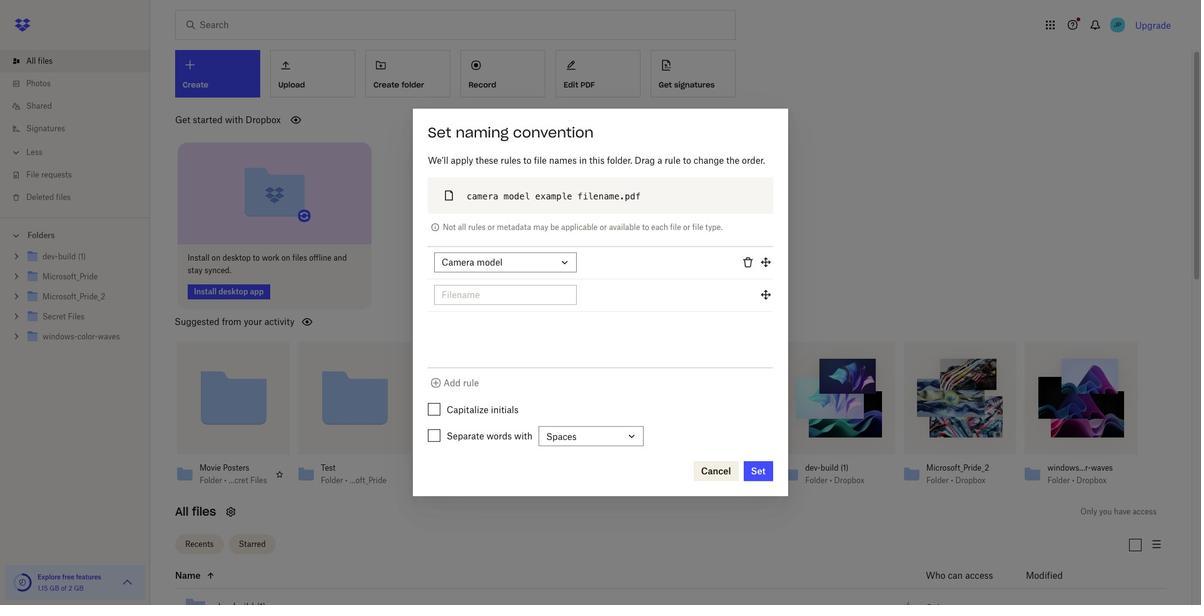 Task type: describe. For each thing, give the bounding box(es) containing it.
may
[[533, 223, 548, 232]]

table containing name
[[158, 564, 1167, 606]]

dev-build (1) button
[[805, 463, 873, 473]]

dev-build (1) folder • dropbox
[[805, 463, 865, 485]]

record button
[[460, 50, 546, 98]]

folder inside microsoft_pride folder • dropbox
[[684, 476, 707, 485]]

0 horizontal spatial file
[[534, 155, 547, 166]]

edit
[[564, 80, 578, 89]]

names
[[549, 155, 577, 166]]

file requests link
[[10, 164, 150, 186]]

stay
[[188, 266, 203, 275]]

2 gb from the left
[[74, 585, 84, 592]]

• inside microsoft_pride_2 folder • dropbox
[[951, 476, 953, 485]]

files right deleted at the left top
[[56, 193, 71, 202]]

folder
[[402, 80, 424, 89]]

2 horizontal spatial file
[[692, 223, 703, 232]]

spaces
[[546, 431, 577, 442]]

set naming convention
[[428, 124, 594, 141]]

of
[[61, 585, 67, 592]]

• inside windows…r-waves folder • dropbox
[[1072, 476, 1075, 485]]

only you have access
[[1081, 507, 1157, 517]]

signatures link
[[10, 118, 150, 140]]

cancel button
[[694, 462, 739, 482]]

2
[[68, 585, 72, 592]]

all
[[458, 223, 466, 232]]

dropbox for microsoft_pride_2 folder • dropbox
[[955, 476, 986, 485]]

create
[[374, 80, 399, 89]]

1 horizontal spatial file
[[670, 223, 681, 232]]

2 on from the left
[[282, 253, 290, 262]]

folder • …cret files button
[[200, 476, 267, 486]]

not
[[443, 223, 456, 232]]

deleted files
[[26, 193, 71, 202]]

started
[[193, 114, 223, 125]]

test folder • …oft_pride
[[321, 463, 387, 485]]

starred button
[[229, 535, 276, 555]]

from
[[222, 316, 242, 327]]

add rule button
[[429, 376, 479, 391]]

set naming convention dialog
[[413, 109, 788, 497]]

Spaces button
[[539, 427, 644, 447]]

test button
[[321, 463, 388, 473]]

…cret
[[229, 476, 248, 485]]

• inside test folder • …oft_pride
[[345, 476, 348, 485]]

not all rules or metadata may be applicable or available to each file or file type.
[[443, 223, 723, 232]]

camera
[[467, 191, 498, 201]]

features
[[76, 574, 101, 581]]

naming
[[456, 124, 509, 141]]

less image
[[10, 146, 23, 159]]

free
[[62, 574, 74, 581]]

folder • dropbox button for microsoft_pride
[[684, 476, 752, 486]]

requests
[[41, 170, 72, 180]]

1 gb from the left
[[50, 585, 59, 592]]

metadata
[[497, 223, 531, 232]]

create folder
[[374, 80, 424, 89]]

capitalize initials
[[447, 405, 519, 416]]

recents button
[[175, 535, 224, 555]]

microsoft_pride_2 button
[[926, 463, 994, 473]]

microsoft_pride
[[684, 463, 739, 473]]

separate
[[447, 431, 484, 442]]

get started with dropbox
[[175, 114, 281, 125]]

modified button
[[1026, 569, 1096, 584]]

files
[[250, 476, 267, 485]]

you
[[1099, 507, 1112, 517]]

separate words with
[[447, 431, 533, 442]]

pdf
[[581, 80, 595, 89]]

1 or from the left
[[488, 223, 495, 232]]

camera model example filename.pdf
[[467, 191, 641, 201]]

camera model button
[[428, 248, 773, 280]]

shared
[[26, 101, 52, 111]]

1 horizontal spatial access
[[1133, 507, 1157, 517]]

microsoft_pride button
[[684, 463, 752, 473]]

recents
[[185, 540, 214, 549]]

with for words
[[514, 431, 533, 442]]

files up recents
[[192, 505, 216, 519]]

dropbox for get started with dropbox
[[246, 114, 281, 125]]

record
[[469, 80, 496, 89]]

shared link
[[10, 95, 150, 118]]

microsoft_pride_2 folder • dropbox
[[926, 463, 989, 485]]

set for set
[[751, 466, 766, 477]]

initials
[[491, 405, 519, 416]]

folder inside windows…r-waves folder • dropbox
[[1048, 476, 1070, 485]]

rule inside button
[[463, 378, 479, 389]]

file
[[26, 170, 39, 180]]

with for started
[[225, 114, 243, 125]]

install on desktop to work on files offline and stay synced.
[[188, 253, 347, 275]]

capitalize
[[447, 405, 489, 416]]

windows…r-waves button
[[1048, 463, 1115, 473]]

build
[[821, 463, 839, 473]]

file requests
[[26, 170, 72, 180]]

• inside dev-build (1) folder • dropbox
[[830, 476, 832, 485]]

the
[[726, 155, 740, 166]]

all inside list item
[[26, 56, 36, 66]]

have
[[1114, 507, 1131, 517]]

available
[[609, 223, 640, 232]]

offline
[[309, 253, 332, 262]]

less
[[26, 148, 43, 157]]

to left change
[[683, 155, 691, 166]]

folder inside microsoft_pride_2 folder • dropbox
[[926, 476, 949, 485]]

• inside movie posters folder • …cret files
[[224, 476, 227, 485]]

synced.
[[205, 266, 231, 275]]

can
[[948, 571, 963, 581]]

folder • dropbox button for dev-
[[805, 476, 873, 486]]

3 or from the left
[[683, 223, 690, 232]]

a
[[657, 155, 662, 166]]

movie posters folder • …cret files
[[200, 463, 267, 485]]

dropbox inside dev-build (1) folder • dropbox
[[834, 476, 865, 485]]

each
[[651, 223, 668, 232]]

be
[[550, 223, 559, 232]]

and
[[334, 253, 347, 262]]

1 vertical spatial rules
[[468, 223, 486, 232]]



Task type: locate. For each thing, give the bounding box(es) containing it.
0 horizontal spatial gb
[[50, 585, 59, 592]]

1 vertical spatial set
[[751, 466, 766, 477]]

gb right 2
[[74, 585, 84, 592]]

convention
[[513, 124, 594, 141]]

applicable
[[561, 223, 598, 232]]

0 vertical spatial all
[[26, 56, 36, 66]]

words
[[487, 431, 512, 442]]

file left "names"
[[534, 155, 547, 166]]

0 horizontal spatial set
[[428, 124, 451, 141]]

order.
[[742, 155, 765, 166]]

deleted files link
[[10, 186, 150, 209]]

to down set naming convention
[[523, 155, 532, 166]]

access right 'can'
[[965, 571, 993, 581]]

file left type.
[[692, 223, 703, 232]]

• down the build
[[830, 476, 832, 485]]

rule right add on the bottom left of the page
[[463, 378, 479, 389]]

on up synced.
[[212, 253, 221, 262]]

who can access
[[926, 571, 993, 581]]

all files up recents
[[175, 505, 216, 519]]

all files link
[[10, 50, 150, 73]]

folder • dropbox button down microsoft_pride button
[[684, 476, 752, 486]]

get
[[659, 80, 672, 89], [175, 114, 190, 125]]

dev-
[[805, 463, 821, 473]]

1 horizontal spatial get
[[659, 80, 672, 89]]

set for set naming convention
[[428, 124, 451, 141]]

2 horizontal spatial or
[[683, 223, 690, 232]]

suggested
[[175, 316, 220, 327]]

all up 'photos'
[[26, 56, 36, 66]]

create folder button
[[365, 50, 450, 98]]

all
[[26, 56, 36, 66], [175, 505, 189, 519]]

0 horizontal spatial with
[[225, 114, 243, 125]]

6 • from the left
[[1072, 476, 1075, 485]]

rule
[[665, 155, 681, 166], [463, 378, 479, 389]]

files up 'photos'
[[38, 56, 53, 66]]

all up recents
[[175, 505, 189, 519]]

• down microsoft_pride_2
[[951, 476, 953, 485]]

4 folder • dropbox button from the left
[[1048, 476, 1115, 486]]

gb left of
[[50, 585, 59, 592]]

all files inside list item
[[26, 56, 53, 66]]

deleted
[[26, 193, 54, 202]]

1 horizontal spatial or
[[600, 223, 607, 232]]

drag
[[635, 155, 655, 166]]

0 vertical spatial rule
[[665, 155, 681, 166]]

dropbox inside windows…r-waves folder • dropbox
[[1077, 476, 1107, 485]]

set inside button
[[751, 466, 766, 477]]

folder down the test
[[321, 476, 343, 485]]

1 horizontal spatial set
[[751, 466, 766, 477]]

3 folder from the left
[[684, 476, 707, 485]]

0 horizontal spatial rule
[[463, 378, 479, 389]]

access
[[1133, 507, 1157, 517], [965, 571, 993, 581]]

1 vertical spatial access
[[965, 571, 993, 581]]

1 horizontal spatial with
[[514, 431, 533, 442]]

5 • from the left
[[951, 476, 953, 485]]

signatures
[[26, 124, 65, 133]]

model for camera
[[504, 191, 530, 201]]

camera
[[442, 257, 474, 268]]

folder down movie
[[200, 476, 222, 485]]

install
[[188, 253, 210, 262]]

photos link
[[10, 73, 150, 95]]

rules right these
[[501, 155, 521, 166]]

model up metadata
[[504, 191, 530, 201]]

folder • dropbox button for microsoft_pride_2
[[926, 476, 994, 486]]

all files up 'photos'
[[26, 56, 53, 66]]

0 horizontal spatial all
[[26, 56, 36, 66]]

0 vertical spatial model
[[504, 191, 530, 201]]

to left the work in the top left of the page
[[253, 253, 260, 262]]

signatures
[[674, 80, 715, 89]]

test
[[321, 463, 336, 473]]

0 horizontal spatial get
[[175, 114, 190, 125]]

folder inside test folder • …oft_pride
[[321, 476, 343, 485]]

set
[[428, 124, 451, 141], [751, 466, 766, 477]]

or right each
[[683, 223, 690, 232]]

1.15
[[38, 585, 48, 592]]

get for get signatures
[[659, 80, 672, 89]]

add
[[444, 378, 461, 389]]

microsoft_pride folder • dropbox
[[684, 463, 743, 485]]

files inside list item
[[38, 56, 53, 66]]

1 horizontal spatial rule
[[665, 155, 681, 166]]

your
[[244, 316, 262, 327]]

Filename text field
[[442, 288, 569, 302]]

folders button
[[0, 226, 150, 245]]

0 vertical spatial all files
[[26, 56, 53, 66]]

example
[[535, 191, 572, 201]]

folder • dropbox button for windows…r-
[[1048, 476, 1115, 486]]

dropbox down the (1) at right bottom
[[834, 476, 865, 485]]

0 horizontal spatial or
[[488, 223, 495, 232]]

1 horizontal spatial rules
[[501, 155, 521, 166]]

dropbox for microsoft_pride folder • dropbox
[[713, 476, 743, 485]]

get for get started with dropbox
[[175, 114, 190, 125]]

file
[[534, 155, 547, 166], [670, 223, 681, 232], [692, 223, 703, 232]]

name
[[175, 571, 201, 581]]

1 folder • dropbox button from the left
[[684, 476, 752, 486]]

desktop
[[223, 253, 251, 262]]

1 vertical spatial get
[[175, 114, 190, 125]]

who
[[926, 571, 946, 581]]

group
[[0, 245, 150, 357]]

dropbox image
[[10, 13, 35, 38]]

files inside 'install on desktop to work on files offline and stay synced.'
[[292, 253, 307, 262]]

change
[[694, 155, 724, 166]]

all files
[[26, 56, 53, 66], [175, 505, 216, 519]]

rules right all
[[468, 223, 486, 232]]

activity
[[265, 316, 295, 327]]

files left offline
[[292, 253, 307, 262]]

waves
[[1091, 463, 1113, 473]]

access inside table
[[965, 571, 993, 581]]

we'll
[[428, 155, 448, 166]]

model inside camera model button
[[477, 257, 503, 268]]

windows…r-waves folder • dropbox
[[1048, 463, 1113, 485]]

rules
[[501, 155, 521, 166], [468, 223, 486, 232]]

• inside microsoft_pride folder • dropbox
[[709, 476, 711, 485]]

4 folder from the left
[[805, 476, 828, 485]]

folder • dropbox button down dev-build (1) button
[[805, 476, 873, 486]]

with right "started"
[[225, 114, 243, 125]]

list
[[0, 43, 150, 218]]

name dev-build (1), modified 12/5/2023 2:18 pm, element
[[175, 589, 1167, 606]]

0 vertical spatial access
[[1133, 507, 1157, 517]]

with inside set naming convention dialog
[[514, 431, 533, 442]]

dropbox inside microsoft_pride folder • dropbox
[[713, 476, 743, 485]]

name button
[[175, 569, 895, 584]]

folder down windows…r-
[[1048, 476, 1070, 485]]

folder down the microsoft_pride
[[684, 476, 707, 485]]

or left available
[[600, 223, 607, 232]]

get inside get signatures button
[[659, 80, 672, 89]]

3 • from the left
[[709, 476, 711, 485]]

0 vertical spatial rules
[[501, 155, 521, 166]]

1 vertical spatial all
[[175, 505, 189, 519]]

•
[[224, 476, 227, 485], [345, 476, 348, 485], [709, 476, 711, 485], [830, 476, 832, 485], [951, 476, 953, 485], [1072, 476, 1075, 485]]

access right "have" on the bottom of page
[[1133, 507, 1157, 517]]

folders
[[28, 231, 55, 240]]

0 vertical spatial get
[[659, 80, 672, 89]]

1 vertical spatial with
[[514, 431, 533, 442]]

suggested from your activity
[[175, 316, 295, 327]]

0 horizontal spatial model
[[477, 257, 503, 268]]

get signatures
[[659, 80, 715, 89]]

(1)
[[841, 463, 849, 473]]

camera model
[[442, 257, 503, 268]]

dropbox down windows…r-waves button
[[1077, 476, 1107, 485]]

on right the work in the top left of the page
[[282, 253, 290, 262]]

4 • from the left
[[830, 476, 832, 485]]

or left metadata
[[488, 223, 495, 232]]

2 folder from the left
[[321, 476, 343, 485]]

to left each
[[642, 223, 649, 232]]

with
[[225, 114, 243, 125], [514, 431, 533, 442]]

get left "started"
[[175, 114, 190, 125]]

• down test button
[[345, 476, 348, 485]]

1 vertical spatial model
[[477, 257, 503, 268]]

2 or from the left
[[600, 223, 607, 232]]

dropbox inside microsoft_pride_2 folder • dropbox
[[955, 476, 986, 485]]

0 vertical spatial with
[[225, 114, 243, 125]]

1 • from the left
[[224, 476, 227, 485]]

filename.pdf
[[577, 191, 641, 201]]

folder.
[[607, 155, 632, 166]]

1 horizontal spatial model
[[504, 191, 530, 201]]

with right 'words'
[[514, 431, 533, 442]]

dropbox right "started"
[[246, 114, 281, 125]]

quota usage element
[[13, 573, 33, 593]]

rule right the a
[[665, 155, 681, 166]]

folder down microsoft_pride_2
[[926, 476, 949, 485]]

1 vertical spatial rule
[[463, 378, 479, 389]]

1 horizontal spatial on
[[282, 253, 290, 262]]

Camera model button
[[434, 253, 577, 273]]

folder • …oft_pride button
[[321, 476, 388, 486]]

0 horizontal spatial all files
[[26, 56, 53, 66]]

3 folder • dropbox button from the left
[[926, 476, 994, 486]]

6 folder from the left
[[1048, 476, 1070, 485]]

add rule
[[444, 378, 479, 389]]

model for camera
[[477, 257, 503, 268]]

get left signatures
[[659, 80, 672, 89]]

folder inside dev-build (1) folder • dropbox
[[805, 476, 828, 485]]

folder inside movie posters folder • …cret files
[[200, 476, 222, 485]]

edit pdf button
[[556, 50, 641, 98]]

5 folder from the left
[[926, 476, 949, 485]]

file right each
[[670, 223, 681, 232]]

folder • dropbox button down windows…r-waves button
[[1048, 476, 1115, 486]]

…oft_pride
[[350, 476, 387, 485]]

apply
[[451, 155, 473, 166]]

these
[[476, 155, 498, 166]]

add to starred image
[[901, 600, 916, 606]]

1 horizontal spatial all files
[[175, 505, 216, 519]]

set right cancel
[[751, 466, 766, 477]]

starred
[[239, 540, 266, 549]]

1 folder from the left
[[200, 476, 222, 485]]

0 horizontal spatial access
[[965, 571, 993, 581]]

1 horizontal spatial gb
[[74, 585, 84, 592]]

0 horizontal spatial on
[[212, 253, 221, 262]]

0 horizontal spatial rules
[[468, 223, 486, 232]]

photos
[[26, 79, 51, 88]]

dropbox down microsoft_pride_2 button
[[955, 476, 986, 485]]

set button
[[744, 462, 773, 482]]

dropbox down microsoft_pride button
[[713, 476, 743, 485]]

list containing all files
[[0, 43, 150, 218]]

or
[[488, 223, 495, 232], [600, 223, 607, 232], [683, 223, 690, 232]]

only
[[1081, 507, 1097, 517]]

modified
[[1026, 571, 1063, 581]]

set up "we'll"
[[428, 124, 451, 141]]

we'll apply these rules to file names in this folder. drag a rule to change the order.
[[428, 155, 765, 166]]

1 on from the left
[[212, 253, 221, 262]]

• down the microsoft_pride
[[709, 476, 711, 485]]

model right the camera
[[477, 257, 503, 268]]

movie
[[200, 463, 221, 473]]

type.
[[705, 223, 723, 232]]

edit pdf
[[564, 80, 595, 89]]

table
[[158, 564, 1167, 606]]

2 • from the left
[[345, 476, 348, 485]]

• left …cret
[[224, 476, 227, 485]]

1 horizontal spatial all
[[175, 505, 189, 519]]

folder
[[200, 476, 222, 485], [321, 476, 343, 485], [684, 476, 707, 485], [805, 476, 828, 485], [926, 476, 949, 485], [1048, 476, 1070, 485]]

all files list item
[[0, 50, 150, 73]]

to inside 'install on desktop to work on files offline and stay synced.'
[[253, 253, 260, 262]]

1 vertical spatial all files
[[175, 505, 216, 519]]

folder down 'dev-'
[[805, 476, 828, 485]]

folder • dropbox button down microsoft_pride_2 button
[[926, 476, 994, 486]]

0 vertical spatial set
[[428, 124, 451, 141]]

• down windows…r-
[[1072, 476, 1075, 485]]

2 folder • dropbox button from the left
[[805, 476, 873, 486]]

explore
[[38, 574, 61, 581]]

to
[[523, 155, 532, 166], [683, 155, 691, 166], [642, 223, 649, 232], [253, 253, 260, 262]]



Task type: vqa. For each thing, say whether or not it's contained in the screenshot.
desktop on the left top of page
yes



